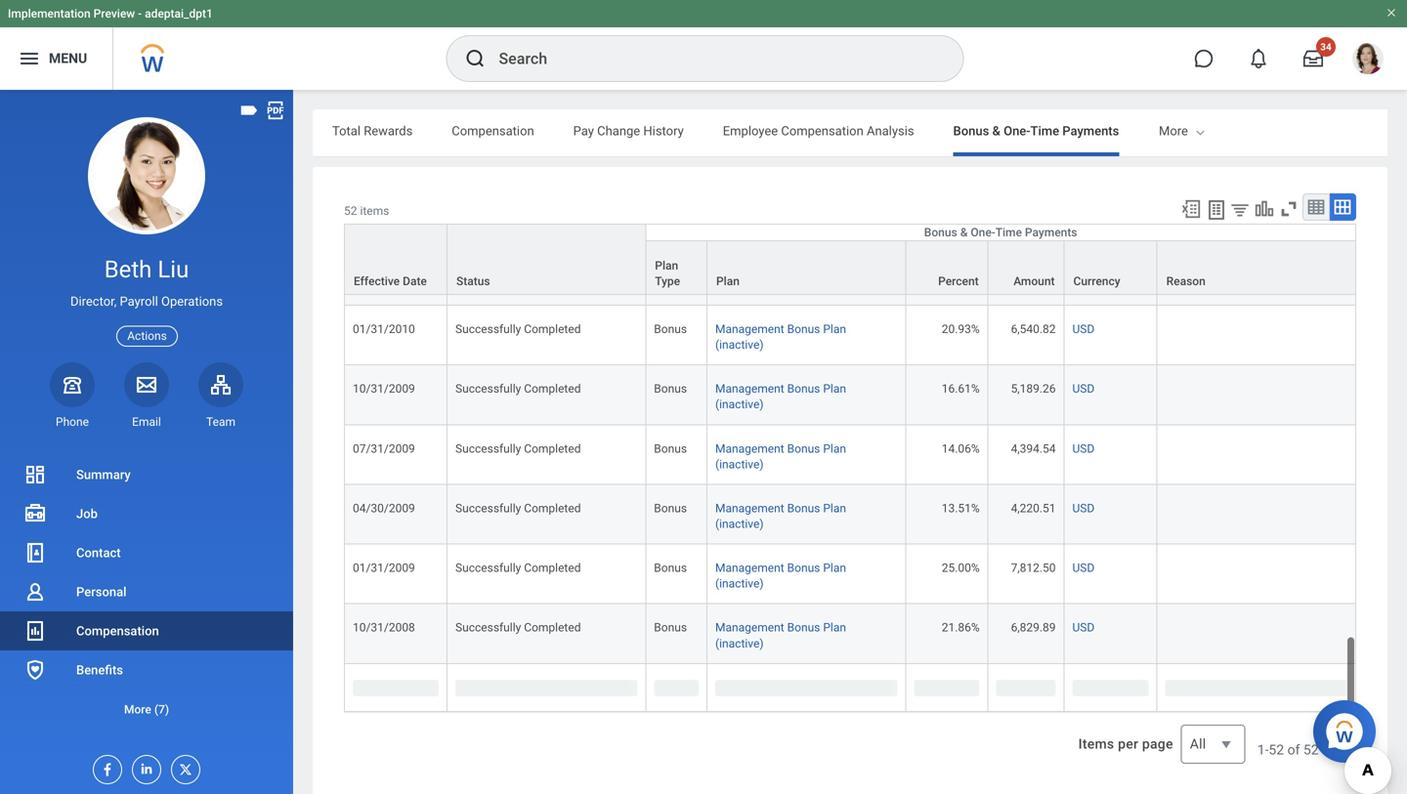 Task type: describe. For each thing, give the bounding box(es) containing it.
items inside 1-52 of 52 items status
[[1323, 742, 1357, 759]]

management bonus plan (inactive) link for 25.00%
[[716, 558, 846, 591]]

successfully for 10/31/2009
[[455, 382, 521, 396]]

management for 13.51%
[[716, 502, 785, 516]]

bonus inside 'popup button'
[[925, 226, 958, 240]]

row containing 01/31/2010
[[344, 306, 1357, 366]]

usd link for 6,829.89
[[1073, 618, 1095, 635]]

total rewards
[[332, 124, 413, 138]]

1 horizontal spatial compensation
[[452, 124, 534, 138]]

plan for 20.93%
[[823, 323, 846, 336]]

successfully completed for 01/31/2009
[[455, 562, 581, 575]]

plan for 16.61%
[[823, 382, 846, 396]]

liu
[[158, 256, 189, 283]]

linkedin image
[[133, 757, 154, 777]]

navigation pane region
[[0, 90, 293, 795]]

activity
[[1329, 124, 1371, 138]]

usd for 6,540.82
[[1073, 323, 1095, 336]]

bonus & one-time payments inside 'popup button'
[[925, 226, 1078, 240]]

0 vertical spatial items
[[360, 204, 389, 218]]

usd link for 4,220.51
[[1073, 498, 1095, 516]]

operations
[[161, 294, 223, 309]]

0 horizontal spatial 52
[[344, 204, 357, 218]]

director, payroll operations
[[70, 294, 223, 309]]

close environment banner image
[[1386, 7, 1398, 19]]

plan type column header
[[646, 225, 708, 296]]

management for 21.86%
[[716, 621, 785, 635]]

(inactive) for 25.00%
[[716, 577, 764, 591]]

employee
[[723, 124, 778, 138]]

10/31/2008
[[353, 621, 415, 635]]

summary link
[[0, 456, 293, 495]]

row containing human resources (management) (inactive)
[[344, 186, 1357, 246]]

items
[[1079, 737, 1115, 753]]

one-time payment > incentive > bonus for row containing 04/30/2010
[[1166, 263, 1333, 292]]

notifications large image
[[1249, 49, 1269, 68]]

management bonus plan (inactive) for 20.93%
[[716, 323, 846, 352]]

director,
[[70, 294, 117, 309]]

usd link for 6,540.82
[[1073, 319, 1095, 336]]

plan inside plan type
[[655, 259, 679, 273]]

successfully for 07/31/2009
[[455, 442, 521, 456]]

usd for 5,189.26
[[1073, 382, 1095, 396]]

04/30/2009
[[353, 502, 415, 516]]

52 items
[[344, 204, 389, 218]]

payments inside tab list
[[1063, 124, 1120, 138]]

4,394.54
[[1011, 442, 1056, 456]]

reimbursable allowance plan activity
[[1159, 124, 1371, 138]]

effective
[[354, 275, 400, 288]]

34 button
[[1292, 37, 1336, 80]]

expand table image
[[1333, 197, 1353, 217]]

completed for 04/30/2009
[[524, 502, 581, 516]]

email button
[[124, 362, 169, 430]]

compensation image
[[23, 620, 47, 643]]

management bonus plan (inactive) link for 21.86%
[[716, 618, 846, 651]]

(7)
[[154, 703, 169, 717]]

(inactive) for 14.06%
[[716, 458, 764, 471]]

pay change history
[[573, 124, 684, 138]]

usd for 4,220.51
[[1073, 502, 1095, 516]]

row containing bonus & one-time payments
[[344, 224, 1357, 295]]

time inside 'popup button'
[[996, 226, 1022, 240]]

row containing 01/31/2009
[[344, 545, 1357, 605]]

successfully completed for 01/31/2010
[[455, 323, 581, 336]]

job image
[[23, 502, 47, 526]]

team
[[206, 415, 236, 429]]

job link
[[0, 495, 293, 534]]

1 horizontal spatial &
[[993, 124, 1001, 138]]

1 (management) from the top
[[814, 203, 891, 217]]

inbox large image
[[1304, 49, 1324, 68]]

(inactive) for 16.61%
[[716, 398, 764, 412]]

usd link for 2,111.37
[[1073, 259, 1095, 276]]

fullscreen image
[[1279, 198, 1300, 220]]

resources for 1st 'human resources (management) (inactive)' link from the bottom
[[756, 263, 811, 276]]

export to excel image
[[1181, 198, 1202, 220]]

1-
[[1258, 742, 1269, 759]]

management bonus plan (inactive) for 25.00%
[[716, 562, 846, 591]]

currency
[[1074, 275, 1121, 288]]

preview
[[94, 7, 135, 21]]

completed for 01/31/2009
[[524, 562, 581, 575]]

usd for 7,812.50
[[1073, 562, 1095, 575]]

analysis
[[867, 124, 915, 138]]

amount
[[1014, 275, 1055, 288]]

view worker - expand/collapse chart image
[[1254, 198, 1276, 220]]

one-time payment > incentive > bonus element for row containing 04/30/2010
[[1166, 259, 1333, 292]]

2 human resources (management) (inactive) link from the top
[[716, 259, 891, 292]]

payment for one-time payment > incentive > bonus element associated with row containing human resources (management) (inactive)
[[1219, 203, 1265, 217]]

row containing 04/30/2010
[[344, 246, 1357, 306]]

management bonus plan (inactive) link for 20.93%
[[716, 319, 846, 352]]

& inside 'popup button'
[[961, 226, 968, 240]]

phone beth liu element
[[50, 414, 95, 430]]

payroll
[[120, 294, 158, 309]]

allowance
[[1239, 124, 1298, 138]]

employee compensation analysis
[[723, 124, 915, 138]]

completed for 04/30/2010
[[524, 263, 581, 276]]

2 horizontal spatial 52
[[1304, 742, 1319, 759]]

pay
[[573, 124, 594, 138]]

plan for 13.51%
[[823, 502, 846, 516]]

completed for 10/31/2008
[[524, 621, 581, 635]]

implementation
[[8, 7, 91, 21]]

benefits
[[76, 663, 123, 678]]

select to filter grid data image
[[1230, 199, 1251, 220]]

7,812.50
[[1011, 562, 1056, 575]]

adeptai_dpt1
[[145, 7, 213, 21]]

resources for second 'human resources (management) (inactive)' link from the bottom of the page
[[756, 203, 811, 217]]

payment for one-time payment > incentive > bonus element associated with row containing 04/30/2010
[[1219, 263, 1265, 276]]

of
[[1288, 742, 1301, 759]]

usd link for 5,189.26
[[1073, 378, 1095, 396]]

reason
[[1167, 275, 1206, 288]]

team beth liu element
[[198, 414, 243, 430]]

4,220.51
[[1011, 502, 1056, 516]]

email beth liu element
[[124, 414, 169, 430]]

management bonus plan (inactive) for 13.51%
[[716, 502, 846, 531]]

management bonus plan (inactive) for 14.06%
[[716, 442, 846, 471]]

benefits image
[[23, 659, 47, 682]]

job
[[76, 507, 98, 522]]

menu button
[[0, 27, 113, 90]]

table image
[[1307, 197, 1326, 217]]

management for 14.06%
[[716, 442, 785, 456]]

contact link
[[0, 534, 293, 573]]

compensation inside "navigation pane" region
[[76, 624, 159, 639]]

successfully for 10/31/2008
[[455, 621, 521, 635]]

date
[[403, 275, 427, 288]]

successfully completed for 04/30/2009
[[455, 502, 581, 516]]

summary image
[[23, 463, 47, 487]]

mail image
[[135, 373, 158, 397]]

actions button
[[117, 326, 178, 347]]

21.86%
[[942, 621, 980, 635]]

contact image
[[23, 542, 47, 565]]

personal link
[[0, 573, 293, 612]]

phone
[[56, 415, 89, 429]]

25.00%
[[942, 562, 980, 575]]

successfully for 01/31/2010
[[455, 323, 521, 336]]

2 human from the top
[[716, 263, 754, 276]]

justify image
[[18, 47, 41, 70]]

history
[[644, 124, 684, 138]]

6.76%
[[949, 263, 980, 276]]

(inactive) for 21.86%
[[716, 637, 764, 651]]

1 human from the top
[[716, 203, 754, 217]]

actions
[[127, 329, 167, 343]]

type
[[655, 275, 680, 288]]

tag image
[[239, 100, 260, 121]]

-
[[138, 7, 142, 21]]

management bonus plan (inactive) link for 13.51%
[[716, 498, 846, 531]]

completed for 07/31/2009
[[524, 442, 581, 456]]

amount button
[[989, 242, 1064, 294]]

percent button
[[906, 242, 988, 294]]

07/31/2009
[[353, 442, 415, 456]]

view printable version (pdf) image
[[265, 100, 286, 121]]

profile logan mcneil image
[[1353, 43, 1384, 78]]

change
[[597, 124, 640, 138]]

payments inside 'popup button'
[[1025, 226, 1078, 240]]

usd for 4,394.54
[[1073, 442, 1095, 456]]

search image
[[464, 47, 487, 70]]

(inactive) for 13.51%
[[716, 518, 764, 531]]

export to worksheets image
[[1205, 198, 1229, 222]]

more (7) button
[[0, 690, 293, 729]]

bonus inside tab list
[[954, 124, 990, 138]]

status button
[[448, 225, 645, 294]]

row containing 10/31/2009
[[344, 366, 1357, 425]]



Task type: locate. For each thing, give the bounding box(es) containing it.
3 management bonus plan (inactive) link from the top
[[716, 438, 846, 471]]

items per page element
[[1076, 714, 1246, 776]]

per
[[1118, 737, 1139, 753]]

one-time payment > incentive > bonus down select to filter grid data image
[[1166, 263, 1333, 292]]

1 vertical spatial more
[[124, 703, 151, 717]]

6,540.82
[[1011, 323, 1056, 336]]

2 row from the top
[[344, 224, 1357, 295]]

0 vertical spatial incentive
[[1277, 203, 1324, 217]]

4 successfully completed from the top
[[455, 442, 581, 456]]

2 one-time payment > incentive > bonus element from the top
[[1166, 259, 1333, 292]]

2,111.37
[[1011, 263, 1056, 276]]

1 vertical spatial human
[[716, 263, 754, 276]]

2 usd link from the top
[[1073, 319, 1095, 336]]

1 vertical spatial human resources (management) (inactive) link
[[716, 259, 891, 292]]

4 (inactive) from the top
[[716, 398, 764, 412]]

usd link right 4,220.51
[[1073, 498, 1095, 516]]

4 completed from the top
[[524, 442, 581, 456]]

4 management from the top
[[716, 502, 785, 516]]

(management)
[[814, 203, 891, 217], [814, 263, 891, 276]]

one-
[[1004, 124, 1031, 138], [1166, 203, 1190, 217], [971, 226, 996, 240], [1166, 263, 1190, 276]]

usd link right 2,111.37
[[1073, 259, 1095, 276]]

usd down currency
[[1073, 323, 1095, 336]]

more (7) button
[[0, 698, 293, 722]]

plan button
[[708, 242, 905, 294]]

reason button
[[1158, 242, 1356, 294]]

benefits link
[[0, 651, 293, 690]]

4 usd from the top
[[1073, 442, 1095, 456]]

facebook image
[[94, 757, 115, 778]]

0 vertical spatial more
[[1159, 124, 1189, 138]]

2 (management) from the top
[[814, 263, 891, 276]]

view team image
[[209, 373, 233, 397]]

compensation left analysis
[[781, 124, 864, 138]]

human down 'employee'
[[716, 203, 754, 217]]

0 vertical spatial human
[[716, 203, 754, 217]]

one-time payment > incentive > bonus element for row containing human resources (management) (inactive)
[[1166, 199, 1333, 232]]

usd link right 7,812.50
[[1073, 558, 1095, 575]]

management for 20.93%
[[716, 323, 785, 336]]

13.51%
[[942, 502, 980, 516]]

1 completed from the top
[[524, 263, 581, 276]]

effective date
[[354, 275, 427, 288]]

2 payment from the top
[[1219, 263, 1265, 276]]

1 incentive from the top
[[1277, 203, 1324, 217]]

4 row from the top
[[344, 246, 1357, 306]]

successfully
[[455, 263, 521, 276], [455, 323, 521, 336], [455, 382, 521, 396], [455, 442, 521, 456], [455, 502, 521, 516], [455, 562, 521, 575], [455, 621, 521, 635]]

(inactive) for 20.93%
[[716, 338, 764, 352]]

(management) up plan popup button
[[814, 203, 891, 217]]

usd right the 4,394.54
[[1073, 442, 1095, 456]]

management bonus plan (inactive) for 21.86%
[[716, 621, 846, 651]]

list containing summary
[[0, 456, 293, 729]]

row containing 07/31/2009
[[344, 425, 1357, 485]]

1 vertical spatial items
[[1323, 742, 1357, 759]]

6 usd from the top
[[1073, 562, 1095, 575]]

usd right 6,829.89
[[1073, 621, 1095, 635]]

20.93%
[[942, 323, 980, 336]]

0 vertical spatial human resources (management) (inactive)
[[716, 203, 891, 232]]

successfully completed
[[455, 263, 581, 276], [455, 323, 581, 336], [455, 382, 581, 396], [455, 442, 581, 456], [455, 502, 581, 516], [455, 562, 581, 575], [455, 621, 581, 635]]

phone button
[[50, 362, 95, 430]]

one-time payment > incentive > bonus element up reason popup button
[[1166, 199, 1333, 232]]

payment left the fullscreen image
[[1219, 203, 1265, 217]]

summary
[[76, 468, 131, 482]]

1 vertical spatial payments
[[1025, 226, 1078, 240]]

5 management bonus plan (inactive) link from the top
[[716, 558, 846, 591]]

plan inside plan popup button
[[717, 275, 740, 288]]

0 vertical spatial bonus & one-time payments
[[954, 124, 1120, 138]]

management bonus plan (inactive) link for 14.06%
[[716, 438, 846, 471]]

1 usd link from the top
[[1073, 259, 1095, 276]]

successfully for 04/30/2009
[[455, 502, 521, 516]]

more inside dropdown button
[[124, 703, 151, 717]]

total
[[332, 124, 361, 138]]

6 row from the top
[[344, 366, 1357, 425]]

5 management bonus plan (inactive) from the top
[[716, 562, 846, 591]]

one-time payment > incentive > bonus for row containing human resources (management) (inactive)
[[1166, 203, 1333, 232]]

1 successfully completed from the top
[[455, 263, 581, 276]]

52 up effective date popup button at the top of the page
[[344, 204, 357, 218]]

items per page
[[1079, 737, 1174, 753]]

management bonus plan (inactive) link for 16.61%
[[716, 378, 846, 412]]

usd
[[1073, 263, 1095, 276], [1073, 323, 1095, 336], [1073, 382, 1095, 396], [1073, 442, 1095, 456], [1073, 502, 1095, 516], [1073, 562, 1095, 575], [1073, 621, 1095, 635]]

completed
[[524, 263, 581, 276], [524, 323, 581, 336], [524, 382, 581, 396], [524, 442, 581, 456], [524, 502, 581, 516], [524, 562, 581, 575], [524, 621, 581, 635]]

plan
[[1301, 124, 1326, 138], [655, 259, 679, 273], [717, 275, 740, 288], [823, 323, 846, 336], [823, 382, 846, 396], [823, 442, 846, 456], [823, 502, 846, 516], [823, 562, 846, 575], [823, 621, 846, 635]]

usd for 6,829.89
[[1073, 621, 1095, 635]]

management for 16.61%
[[716, 382, 785, 396]]

2 one-time payment > incentive > bonus from the top
[[1166, 263, 1333, 292]]

2 human resources (management) (inactive) from the top
[[716, 263, 891, 292]]

one-time payment > incentive > bonus
[[1166, 203, 1333, 232], [1166, 263, 1333, 292]]

01/31/2009
[[353, 562, 415, 575]]

2 resources from the top
[[756, 263, 811, 276]]

1 usd from the top
[[1073, 263, 1095, 276]]

successfully completed for 04/30/2010
[[455, 263, 581, 276]]

usd right 4,220.51
[[1073, 502, 1095, 516]]

0 vertical spatial one-time payment > incentive > bonus
[[1166, 203, 1333, 232]]

3 successfully completed from the top
[[455, 382, 581, 396]]

reimbursable
[[1159, 124, 1236, 138]]

row containing 10/31/2008
[[344, 605, 1357, 665]]

52 left of
[[1269, 742, 1285, 759]]

1 one-time payment > incentive > bonus from the top
[[1166, 203, 1333, 232]]

1 horizontal spatial more
[[1159, 124, 1189, 138]]

more up export to excel image
[[1159, 124, 1189, 138]]

8 row from the top
[[344, 485, 1357, 545]]

4 management bonus plan (inactive) link from the top
[[716, 498, 846, 531]]

personal image
[[23, 581, 47, 604]]

2 completed from the top
[[524, 323, 581, 336]]

0 horizontal spatial items
[[360, 204, 389, 218]]

more (7)
[[124, 703, 169, 717]]

5 row from the top
[[344, 306, 1357, 366]]

management
[[716, 323, 785, 336], [716, 382, 785, 396], [716, 442, 785, 456], [716, 502, 785, 516], [716, 562, 785, 575], [716, 621, 785, 635]]

3 (inactive) from the top
[[716, 338, 764, 352]]

more for more
[[1159, 124, 1189, 138]]

4 management bonus plan (inactive) from the top
[[716, 502, 846, 531]]

52 right of
[[1304, 742, 1319, 759]]

plan type button
[[646, 242, 707, 294]]

x image
[[172, 757, 194, 778]]

3 completed from the top
[[524, 382, 581, 396]]

toolbar
[[1172, 194, 1357, 224]]

0 horizontal spatial more
[[124, 703, 151, 717]]

incentive right view worker - expand/collapse chart image
[[1277, 203, 1324, 217]]

human resources (management) (inactive) link
[[716, 199, 891, 232], [716, 259, 891, 292]]

plan for 25.00%
[[823, 562, 846, 575]]

management bonus plan (inactive) for 16.61%
[[716, 382, 846, 412]]

0 vertical spatial human resources (management) (inactive) link
[[716, 199, 891, 232]]

menu
[[49, 50, 87, 67]]

0 vertical spatial &
[[993, 124, 1001, 138]]

2 incentive from the top
[[1277, 263, 1324, 276]]

6 (inactive) from the top
[[716, 518, 764, 531]]

1 vertical spatial one-time payment > incentive > bonus
[[1166, 263, 1333, 292]]

phone image
[[59, 373, 86, 397]]

one-time payment > incentive > bonus element
[[1166, 199, 1333, 232], [1166, 259, 1333, 292]]

human right 'plan type' popup button
[[716, 263, 754, 276]]

bonus
[[954, 124, 990, 138], [1166, 219, 1199, 232], [925, 226, 958, 240], [654, 263, 687, 276], [1166, 278, 1199, 292], [654, 323, 687, 336], [788, 323, 820, 336], [654, 382, 687, 396], [788, 382, 820, 396], [654, 442, 687, 456], [788, 442, 820, 456], [654, 502, 687, 516], [788, 502, 820, 516], [654, 562, 687, 575], [788, 562, 820, 575], [654, 621, 687, 635], [788, 621, 820, 635]]

incentive for row containing 04/30/2010
[[1277, 263, 1324, 276]]

successfully for 01/31/2009
[[455, 562, 521, 575]]

10 row from the top
[[344, 605, 1357, 665]]

1 management from the top
[[716, 323, 785, 336]]

incentive for row containing human resources (management) (inactive)
[[1277, 203, 1324, 217]]

2 horizontal spatial compensation
[[781, 124, 864, 138]]

6,829.89
[[1011, 621, 1056, 635]]

management bonus plan (inactive) link
[[716, 319, 846, 352], [716, 378, 846, 412], [716, 438, 846, 471], [716, 498, 846, 531], [716, 558, 846, 591], [716, 618, 846, 651]]

0 vertical spatial payment
[[1219, 203, 1265, 217]]

5 successfully completed from the top
[[455, 502, 581, 516]]

status
[[456, 275, 490, 288]]

0 vertical spatial resources
[[756, 203, 811, 217]]

management for 25.00%
[[716, 562, 785, 575]]

3 usd from the top
[[1073, 382, 1095, 396]]

plan type
[[655, 259, 680, 288]]

0 horizontal spatial compensation
[[76, 624, 159, 639]]

one- inside 'popup button'
[[971, 226, 996, 240]]

0 vertical spatial one-time payment > incentive > bonus element
[[1166, 199, 1333, 232]]

7 usd from the top
[[1073, 621, 1095, 635]]

personal
[[76, 585, 127, 600]]

2 (inactive) from the top
[[716, 278, 764, 292]]

row containing plan type
[[344, 225, 1357, 296]]

payment
[[1219, 203, 1265, 217], [1219, 263, 1265, 276]]

7 successfully completed from the top
[[455, 621, 581, 635]]

incentive down the fullscreen image
[[1277, 263, 1324, 276]]

usd right 7,812.50
[[1073, 562, 1095, 575]]

1 resources from the top
[[756, 203, 811, 217]]

cell
[[344, 186, 448, 246], [448, 186, 646, 246], [646, 186, 708, 246], [906, 186, 989, 246], [989, 186, 1065, 246], [1065, 186, 1158, 246], [1158, 306, 1357, 366], [1158, 366, 1357, 425], [1158, 425, 1357, 485], [1158, 485, 1357, 545], [1158, 545, 1357, 605], [1158, 605, 1357, 665]]

3 row from the top
[[344, 225, 1357, 296]]

completed for 01/31/2010
[[524, 323, 581, 336]]

Search Workday  search field
[[499, 37, 923, 80]]

1 management bonus plan (inactive) link from the top
[[716, 319, 846, 352]]

04/30/2010
[[353, 263, 415, 276]]

2 successfully completed from the top
[[455, 323, 581, 336]]

compensation down personal
[[76, 624, 159, 639]]

row containing 04/30/2009
[[344, 485, 1357, 545]]

usd right 2,111.37
[[1073, 263, 1095, 276]]

usd right 5,189.26
[[1073, 382, 1095, 396]]

more
[[1159, 124, 1189, 138], [124, 703, 151, 717]]

7 (inactive) from the top
[[716, 577, 764, 591]]

beth liu
[[104, 256, 189, 283]]

1 vertical spatial bonus & one-time payments
[[925, 226, 1078, 240]]

2 management bonus plan (inactive) from the top
[[716, 382, 846, 412]]

1-52 of 52 items
[[1258, 742, 1357, 759]]

row
[[344, 186, 1357, 246], [344, 224, 1357, 295], [344, 225, 1357, 296], [344, 246, 1357, 306], [344, 306, 1357, 366], [344, 366, 1357, 425], [344, 425, 1357, 485], [344, 485, 1357, 545], [344, 545, 1357, 605], [344, 605, 1357, 665], [344, 665, 1357, 713]]

incentive
[[1277, 203, 1324, 217], [1277, 263, 1324, 276]]

01/31/2010
[[353, 323, 415, 336]]

payment right the reason
[[1219, 263, 1265, 276]]

11 row from the top
[[344, 665, 1357, 713]]

payments
[[1063, 124, 1120, 138], [1025, 226, 1078, 240]]

1 payment from the top
[[1219, 203, 1265, 217]]

1 vertical spatial human resources (management) (inactive)
[[716, 263, 891, 292]]

1 management bonus plan (inactive) from the top
[[716, 323, 846, 352]]

2 management bonus plan (inactive) link from the top
[[716, 378, 846, 412]]

items
[[360, 204, 389, 218], [1323, 742, 1357, 759]]

6 management bonus plan (inactive) link from the top
[[716, 618, 846, 651]]

4 usd link from the top
[[1073, 438, 1095, 456]]

1 horizontal spatial 52
[[1269, 742, 1285, 759]]

one- inside tab list
[[1004, 124, 1031, 138]]

16.61%
[[942, 382, 980, 396]]

currency button
[[1065, 242, 1157, 294]]

compensation down search image
[[452, 124, 534, 138]]

1 (inactive) from the top
[[716, 219, 764, 232]]

10/31/2009
[[353, 382, 415, 396]]

bonus & one-time payments button
[[646, 225, 1356, 241]]

0 vertical spatial (management)
[[814, 203, 891, 217]]

rewards
[[364, 124, 413, 138]]

effective date button
[[345, 225, 447, 294]]

6 successfully completed from the top
[[455, 562, 581, 575]]

completed for 10/31/2009
[[524, 382, 581, 396]]

resources
[[756, 203, 811, 217], [756, 263, 811, 276]]

tab list containing total rewards
[[313, 109, 1388, 156]]

2 management from the top
[[716, 382, 785, 396]]

one-time payment > incentive > bonus up reason popup button
[[1166, 203, 1333, 232]]

1 vertical spatial resources
[[756, 263, 811, 276]]

successfully completed for 10/31/2009
[[455, 382, 581, 396]]

3 usd link from the top
[[1073, 378, 1095, 396]]

successfully completed for 10/31/2008
[[455, 621, 581, 635]]

1-52 of 52 items status
[[1258, 741, 1357, 761]]

8 (inactive) from the top
[[716, 637, 764, 651]]

usd link for 7,812.50
[[1073, 558, 1095, 575]]

6 management from the top
[[716, 621, 785, 635]]

1 vertical spatial one-time payment > incentive > bonus element
[[1166, 259, 1333, 292]]

0 vertical spatial payments
[[1063, 124, 1120, 138]]

(management) left percent popup button
[[814, 263, 891, 276]]

5 completed from the top
[[524, 502, 581, 516]]

1 vertical spatial (management)
[[814, 263, 891, 276]]

usd for 2,111.37
[[1073, 263, 1095, 276]]

plan for 14.06%
[[823, 442, 846, 456]]

1 successfully from the top
[[455, 263, 521, 276]]

2 usd from the top
[[1073, 323, 1095, 336]]

7 usd link from the top
[[1073, 618, 1095, 635]]

5,189.26
[[1011, 382, 1056, 396]]

beth
[[104, 256, 152, 283]]

usd link right the 4,394.54
[[1073, 438, 1095, 456]]

6 usd link from the top
[[1073, 558, 1095, 575]]

4 successfully from the top
[[455, 442, 521, 456]]

9 row from the top
[[344, 545, 1357, 605]]

5 (inactive) from the top
[[716, 458, 764, 471]]

menu banner
[[0, 0, 1408, 90]]

1 human resources (management) (inactive) link from the top
[[716, 199, 891, 232]]

usd link down currency
[[1073, 319, 1095, 336]]

email
[[132, 415, 161, 429]]

list
[[0, 456, 293, 729]]

compensation link
[[0, 612, 293, 651]]

human
[[716, 203, 754, 217], [716, 263, 754, 276]]

1 vertical spatial &
[[961, 226, 968, 240]]

percent
[[939, 275, 979, 288]]

contact
[[76, 546, 121, 561]]

1 vertical spatial incentive
[[1277, 263, 1324, 276]]

6 completed from the top
[[524, 562, 581, 575]]

implementation preview -   adeptai_dpt1
[[8, 7, 213, 21]]

more left (7)
[[124, 703, 151, 717]]

3 management bonus plan (inactive) from the top
[[716, 442, 846, 471]]

successfully completed for 07/31/2009
[[455, 442, 581, 456]]

usd link right 5,189.26
[[1073, 378, 1095, 396]]

5 successfully from the top
[[455, 502, 521, 516]]

6 successfully from the top
[[455, 562, 521, 575]]

team link
[[198, 362, 243, 430]]

14.06%
[[942, 442, 980, 456]]

usd link right 6,829.89
[[1073, 618, 1095, 635]]

management bonus plan (inactive)
[[716, 323, 846, 352], [716, 382, 846, 412], [716, 442, 846, 471], [716, 502, 846, 531], [716, 562, 846, 591], [716, 621, 846, 651]]

1 one-time payment > incentive > bonus element from the top
[[1166, 199, 1333, 232]]

>
[[1268, 203, 1274, 217], [1327, 203, 1333, 217], [1268, 263, 1274, 276], [1327, 263, 1333, 276]]

one-time payment > incentive > bonus element down select to filter grid data image
[[1166, 259, 1333, 292]]

5 usd link from the top
[[1073, 498, 1095, 516]]

1 human resources (management) (inactive) from the top
[[716, 203, 891, 232]]

successfully for 04/30/2010
[[455, 263, 521, 276]]

0 horizontal spatial &
[[961, 226, 968, 240]]

1 vertical spatial payment
[[1219, 263, 1265, 276]]

5 management from the top
[[716, 562, 785, 575]]

7 completed from the top
[[524, 621, 581, 635]]

3 successfully from the top
[[455, 382, 521, 396]]

usd link for 4,394.54
[[1073, 438, 1095, 456]]

1 horizontal spatial items
[[1323, 742, 1357, 759]]

7 successfully from the top
[[455, 621, 521, 635]]

7 row from the top
[[344, 425, 1357, 485]]

plan for 21.86%
[[823, 621, 846, 635]]

tab list
[[313, 109, 1388, 156]]

more for more (7)
[[124, 703, 151, 717]]

items up effective date popup button at the top of the page
[[360, 204, 389, 218]]

6 management bonus plan (inactive) from the top
[[716, 621, 846, 651]]

page
[[1143, 737, 1174, 753]]

34
[[1321, 41, 1332, 53]]

3 management from the top
[[716, 442, 785, 456]]

1 row from the top
[[344, 186, 1357, 246]]

2 successfully from the top
[[455, 323, 521, 336]]

5 usd from the top
[[1073, 502, 1095, 516]]

(inactive)
[[716, 219, 764, 232], [716, 278, 764, 292], [716, 338, 764, 352], [716, 398, 764, 412], [716, 458, 764, 471], [716, 518, 764, 531], [716, 577, 764, 591], [716, 637, 764, 651]]

items right of
[[1323, 742, 1357, 759]]



Task type: vqa. For each thing, say whether or not it's contained in the screenshot.
13.51% the management bonus plan (inactive)
yes



